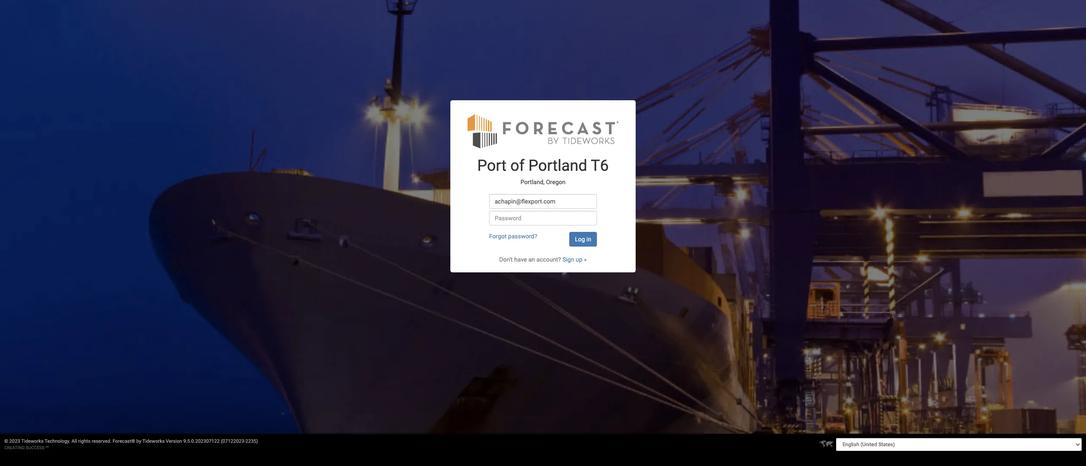 Task type: locate. For each thing, give the bounding box(es) containing it.
up
[[576, 257, 583, 263]]

in
[[587, 236, 591, 243]]

forgot password? link
[[489, 233, 537, 240]]

tideworks up success in the left bottom of the page
[[21, 439, 44, 445]]

tideworks
[[21, 439, 44, 445], [142, 439, 165, 445]]

portland
[[529, 157, 587, 175]]

forgot
[[489, 233, 507, 240]]

2 tideworks from the left
[[142, 439, 165, 445]]

2235)
[[246, 439, 258, 445]]

2023
[[9, 439, 20, 445]]

account?
[[537, 257, 561, 263]]

forecast®
[[113, 439, 135, 445]]

technology.
[[45, 439, 70, 445]]

tideworks right 'by'
[[142, 439, 165, 445]]

of
[[511, 157, 525, 175]]

t6
[[591, 157, 609, 175]]

℠
[[46, 446, 49, 451]]

Email or username text field
[[489, 194, 597, 209]]

portland,
[[521, 179, 545, 186]]

1 horizontal spatial tideworks
[[142, 439, 165, 445]]

0 horizontal spatial tideworks
[[21, 439, 44, 445]]

success
[[26, 446, 44, 451]]

forgot password? log in
[[489, 233, 591, 243]]

(07122023-
[[221, 439, 246, 445]]

log
[[575, 236, 585, 243]]

forecast® by tideworks image
[[468, 113, 619, 149]]



Task type: vqa. For each thing, say whether or not it's contained in the screenshot.
Veterans
no



Task type: describe. For each thing, give the bounding box(es) containing it.
sign
[[563, 257, 574, 263]]

1 tideworks from the left
[[21, 439, 44, 445]]

© 2023 tideworks technology. all rights reserved. forecast® by tideworks version 9.5.0.202307122 (07122023-2235) creating success ℠
[[4, 439, 258, 451]]

port of portland t6 portland, oregon
[[477, 157, 609, 186]]

don't
[[499, 257, 513, 263]]

sign up » link
[[563, 257, 587, 263]]

rights
[[78, 439, 91, 445]]

reserved.
[[92, 439, 111, 445]]

all
[[72, 439, 77, 445]]

»
[[584, 257, 587, 263]]

©
[[4, 439, 8, 445]]

password?
[[508, 233, 537, 240]]

don't have an account? sign up »
[[499, 257, 587, 263]]

version
[[166, 439, 182, 445]]

log in button
[[569, 232, 597, 247]]

9.5.0.202307122
[[183, 439, 220, 445]]

port
[[477, 157, 507, 175]]

have
[[514, 257, 527, 263]]

creating
[[4, 446, 25, 451]]

by
[[136, 439, 141, 445]]

oregon
[[546, 179, 566, 186]]

Password password field
[[489, 211, 597, 226]]

an
[[528, 257, 535, 263]]



